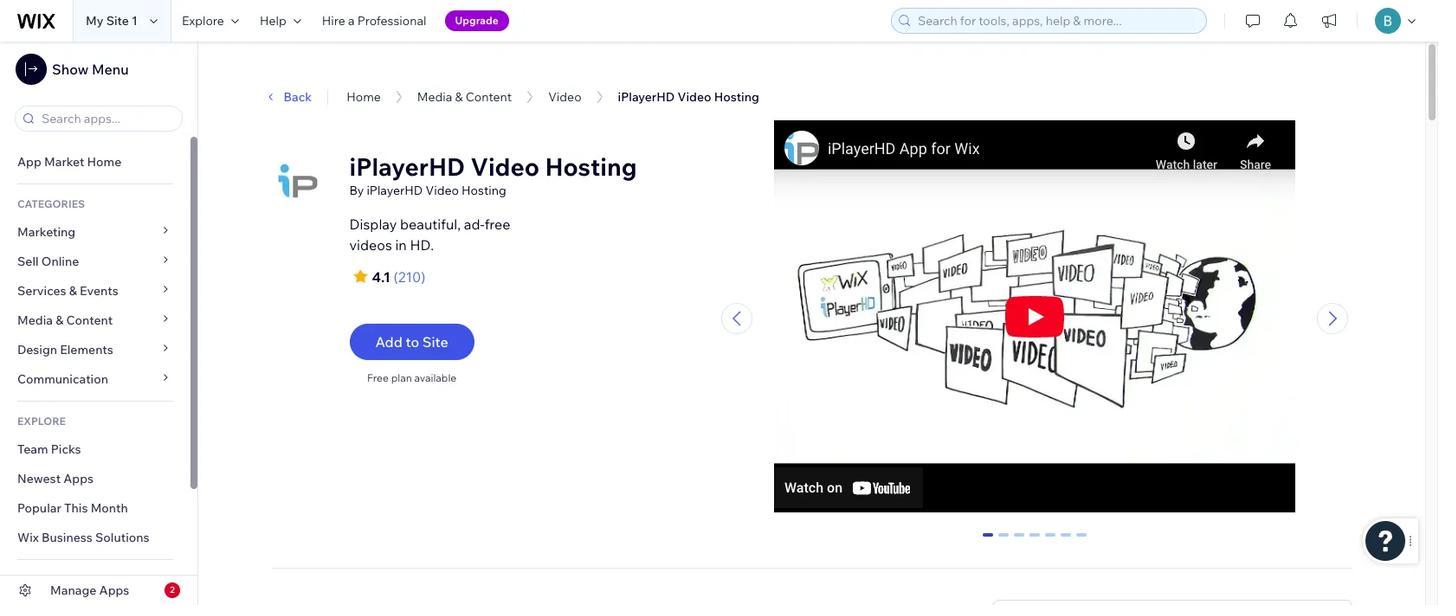 Task type: describe. For each thing, give the bounding box(es) containing it.
my site 1
[[86, 13, 138, 29]]

media inside sidebar element
[[17, 313, 53, 328]]

marketing
[[17, 224, 76, 240]]

show menu
[[52, 61, 129, 78]]

display
[[350, 216, 397, 233]]

home link
[[347, 89, 381, 105]]

help
[[260, 13, 287, 29]]

media & content link inside sidebar element
[[0, 306, 191, 335]]

home inside sidebar element
[[87, 154, 122, 170]]

upgrade
[[455, 14, 499, 27]]

video inside iplayerhd video hosting button
[[678, 89, 712, 105]]

0 vertical spatial by
[[313, 71, 327, 87]]

free
[[485, 216, 511, 233]]

wix
[[17, 530, 39, 546]]

newest apps
[[17, 471, 94, 487]]

0 vertical spatial 2
[[1016, 533, 1023, 549]]

explore
[[182, 13, 224, 29]]

manage apps
[[50, 583, 129, 599]]

add to site
[[376, 334, 449, 351]]

4
[[1048, 533, 1054, 549]]

this
[[64, 501, 88, 516]]

add
[[376, 334, 403, 351]]

wix business solutions
[[17, 530, 150, 546]]

picks
[[51, 442, 81, 457]]

1 horizontal spatial media
[[417, 89, 453, 105]]

display beautiful, ad-free videos in hd.
[[350, 216, 511, 254]]

iplayerhd video hosting button
[[610, 84, 768, 110]]

add to site button
[[350, 324, 474, 360]]

4.1
[[372, 269, 391, 286]]

3
[[1032, 533, 1039, 549]]

sell online
[[17, 254, 79, 269]]

)
[[421, 269, 426, 286]]

help
[[65, 573, 92, 586]]

services & events link
[[0, 276, 191, 306]]

app market home
[[17, 154, 122, 170]]

design elements link
[[0, 335, 191, 365]]

hire
[[322, 13, 345, 29]]

by iplayerhd video hosting
[[313, 71, 471, 87]]

business
[[42, 530, 93, 546]]

popular this month link
[[0, 494, 191, 523]]

video link
[[548, 89, 582, 105]]

5
[[1063, 533, 1070, 549]]

0 vertical spatial 1
[[132, 13, 138, 29]]

210
[[398, 269, 421, 286]]

Search for tools, apps, help & more... field
[[913, 9, 1201, 33]]

sell
[[17, 254, 39, 269]]

team
[[17, 442, 48, 457]]

hire a professional link
[[312, 0, 437, 42]]

market
[[44, 154, 84, 170]]

back
[[284, 89, 312, 105]]

app market home link
[[0, 147, 191, 177]]

my
[[86, 13, 104, 29]]

2 inside sidebar element
[[170, 585, 175, 596]]

iplayerhd video hosting
[[618, 89, 760, 105]]

popular this month
[[17, 501, 128, 516]]

free
[[367, 372, 389, 385]]

0 horizontal spatial site
[[106, 13, 129, 29]]

1 horizontal spatial media & content
[[417, 89, 512, 105]]

0
[[985, 533, 992, 549]]

categories
[[17, 198, 85, 210]]

hosting inside button
[[714, 89, 760, 105]]

ad-
[[464, 216, 485, 233]]

0 1 2 3 4 5 6
[[985, 533, 1086, 549]]

plan
[[391, 372, 412, 385]]

1 horizontal spatial content
[[466, 89, 512, 105]]

apps
[[17, 573, 45, 586]]

4.1 ( 210 )
[[372, 269, 426, 286]]

Search apps... field
[[36, 107, 177, 131]]

by inside iplayerhd video hosting by iplayerhd video hosting
[[350, 183, 364, 198]]



Task type: locate. For each thing, give the bounding box(es) containing it.
content left the video link
[[466, 89, 512, 105]]

site
[[106, 13, 129, 29], [423, 334, 449, 351]]

6
[[1079, 533, 1086, 549]]

1 vertical spatial media & content
[[17, 313, 113, 328]]

1 horizontal spatial media & content link
[[417, 89, 512, 105]]

free plan available
[[367, 372, 457, 385]]

site inside add to site button
[[423, 334, 449, 351]]

&
[[455, 89, 463, 105], [69, 283, 77, 299], [56, 313, 64, 328]]

newest apps link
[[0, 464, 191, 494]]

to
[[48, 573, 63, 586]]

iplayerhd up display
[[367, 183, 423, 198]]

& left events
[[69, 283, 77, 299]]

1 vertical spatial &
[[69, 283, 77, 299]]

show
[[52, 61, 89, 78]]

show menu button
[[16, 54, 129, 85]]

iplayerhd up beautiful,
[[350, 152, 465, 182]]

& up design elements
[[56, 313, 64, 328]]

0 horizontal spatial &
[[56, 313, 64, 328]]

month
[[91, 501, 128, 516]]

home
[[347, 89, 381, 105], [87, 154, 122, 170]]

2
[[1016, 533, 1023, 549], [170, 585, 175, 596]]

1 right 0
[[1001, 533, 1008, 549]]

sell online link
[[0, 247, 191, 276]]

0 vertical spatial apps
[[63, 471, 94, 487]]

iplayerhd video hosting by iplayerhd video hosting
[[350, 152, 637, 198]]

1 horizontal spatial &
[[69, 283, 77, 299]]

0 horizontal spatial content
[[66, 313, 113, 328]]

to
[[406, 334, 419, 351]]

0 horizontal spatial 2
[[170, 585, 175, 596]]

upgrade button
[[445, 10, 509, 31]]

hosting
[[427, 71, 471, 87], [714, 89, 760, 105], [545, 152, 637, 182], [462, 183, 507, 198]]

1 horizontal spatial home
[[347, 89, 381, 105]]

team picks
[[17, 442, 81, 457]]

apps
[[63, 471, 94, 487], [99, 583, 129, 599]]

0 horizontal spatial media
[[17, 313, 53, 328]]

marketing link
[[0, 217, 191, 247]]

online
[[41, 254, 79, 269]]

0 vertical spatial media & content
[[417, 89, 512, 105]]

media & content
[[417, 89, 512, 105], [17, 313, 113, 328]]

communication
[[17, 372, 111, 387]]

videos
[[350, 236, 392, 254]]

wix business solutions link
[[0, 523, 191, 553]]

0 vertical spatial site
[[106, 13, 129, 29]]

iplayerhd up "home" link
[[332, 71, 388, 87]]

apps right 'help'
[[99, 583, 129, 599]]

0 horizontal spatial apps
[[63, 471, 94, 487]]

popular
[[17, 501, 61, 516]]

0 horizontal spatial 1
[[132, 13, 138, 29]]

iplayerhd video hosting logo image
[[272, 157, 324, 209]]

0 horizontal spatial by
[[313, 71, 327, 87]]

solutions
[[95, 530, 150, 546]]

content up elements
[[66, 313, 113, 328]]

by down the hire
[[313, 71, 327, 87]]

app
[[17, 154, 41, 170]]

2 right you
[[170, 585, 175, 596]]

iplayerhd
[[332, 71, 388, 87], [618, 89, 675, 105], [350, 152, 465, 182], [367, 183, 423, 198]]

services & events
[[17, 283, 118, 299]]

back button
[[263, 89, 312, 105]]

site right to
[[423, 334, 449, 351]]

elements
[[60, 342, 113, 358]]

media & content link down events
[[0, 306, 191, 335]]

1 vertical spatial 1
[[1001, 533, 1008, 549]]

2 horizontal spatial &
[[455, 89, 463, 105]]

professional
[[358, 13, 427, 29]]

1 horizontal spatial 1
[[1001, 533, 1008, 549]]

1 right my
[[132, 13, 138, 29]]

video
[[391, 71, 424, 87], [548, 89, 582, 105], [678, 89, 712, 105], [471, 152, 540, 182], [426, 183, 459, 198]]

home right market
[[87, 154, 122, 170]]

0 horizontal spatial media & content
[[17, 313, 113, 328]]

content inside sidebar element
[[66, 313, 113, 328]]

help button
[[249, 0, 312, 42]]

newest
[[17, 471, 61, 487]]

1 horizontal spatial 2
[[1016, 533, 1023, 549]]

apps for newest apps
[[63, 471, 94, 487]]

media & content link
[[417, 89, 512, 105], [0, 306, 191, 335]]

home down by iplayerhd video hosting
[[347, 89, 381, 105]]

site right my
[[106, 13, 129, 29]]

0 vertical spatial &
[[455, 89, 463, 105]]

2 left 3
[[1016, 533, 1023, 549]]

apps to help you
[[17, 573, 117, 586]]

sidebar element
[[0, 42, 198, 606]]

media & content up design elements
[[17, 313, 113, 328]]

0 vertical spatial home
[[347, 89, 381, 105]]

beautiful,
[[400, 216, 461, 233]]

1 vertical spatial by
[[350, 183, 364, 198]]

manage
[[50, 583, 97, 599]]

team picks link
[[0, 435, 191, 464]]

communication link
[[0, 365, 191, 394]]

(
[[394, 269, 398, 286]]

1 vertical spatial 2
[[170, 585, 175, 596]]

0 horizontal spatial media & content link
[[0, 306, 191, 335]]

2 vertical spatial &
[[56, 313, 64, 328]]

media up "design"
[[17, 313, 53, 328]]

in
[[395, 236, 407, 254]]

services
[[17, 283, 66, 299]]

design elements
[[17, 342, 113, 358]]

1 horizontal spatial apps
[[99, 583, 129, 599]]

hire a professional
[[322, 13, 427, 29]]

apps up 'this'
[[63, 471, 94, 487]]

by up display
[[350, 183, 364, 198]]

media
[[417, 89, 453, 105], [17, 313, 53, 328]]

& down by iplayerhd video hosting
[[455, 89, 463, 105]]

1 vertical spatial content
[[66, 313, 113, 328]]

by
[[313, 71, 327, 87], [350, 183, 364, 198]]

media & content link down by iplayerhd video hosting
[[417, 89, 512, 105]]

iplayerhd right the video link
[[618, 89, 675, 105]]

1 horizontal spatial site
[[423, 334, 449, 351]]

0 vertical spatial media
[[417, 89, 453, 105]]

media & content inside sidebar element
[[17, 313, 113, 328]]

apps for manage apps
[[99, 583, 129, 599]]

menu
[[92, 61, 129, 78]]

1 vertical spatial site
[[423, 334, 449, 351]]

hd.
[[410, 236, 434, 254]]

1
[[132, 13, 138, 29], [1001, 533, 1008, 549]]

1 vertical spatial apps
[[99, 583, 129, 599]]

0 vertical spatial content
[[466, 89, 512, 105]]

explore
[[17, 415, 66, 428]]

a
[[348, 13, 355, 29]]

media down by iplayerhd video hosting
[[417, 89, 453, 105]]

0 horizontal spatial home
[[87, 154, 122, 170]]

design
[[17, 342, 57, 358]]

1 horizontal spatial by
[[350, 183, 364, 198]]

media & content down by iplayerhd video hosting
[[417, 89, 512, 105]]

1 vertical spatial home
[[87, 154, 122, 170]]

content
[[466, 89, 512, 105], [66, 313, 113, 328]]

0 vertical spatial media & content link
[[417, 89, 512, 105]]

1 vertical spatial media & content link
[[0, 306, 191, 335]]

available
[[414, 372, 457, 385]]

you
[[94, 573, 117, 586]]

iplayerhd inside button
[[618, 89, 675, 105]]

events
[[80, 283, 118, 299]]

1 vertical spatial media
[[17, 313, 53, 328]]



Task type: vqa. For each thing, say whether or not it's contained in the screenshot.
By within the iPlayerHD Video Hosting By iPlayerHD Video Hosting
yes



